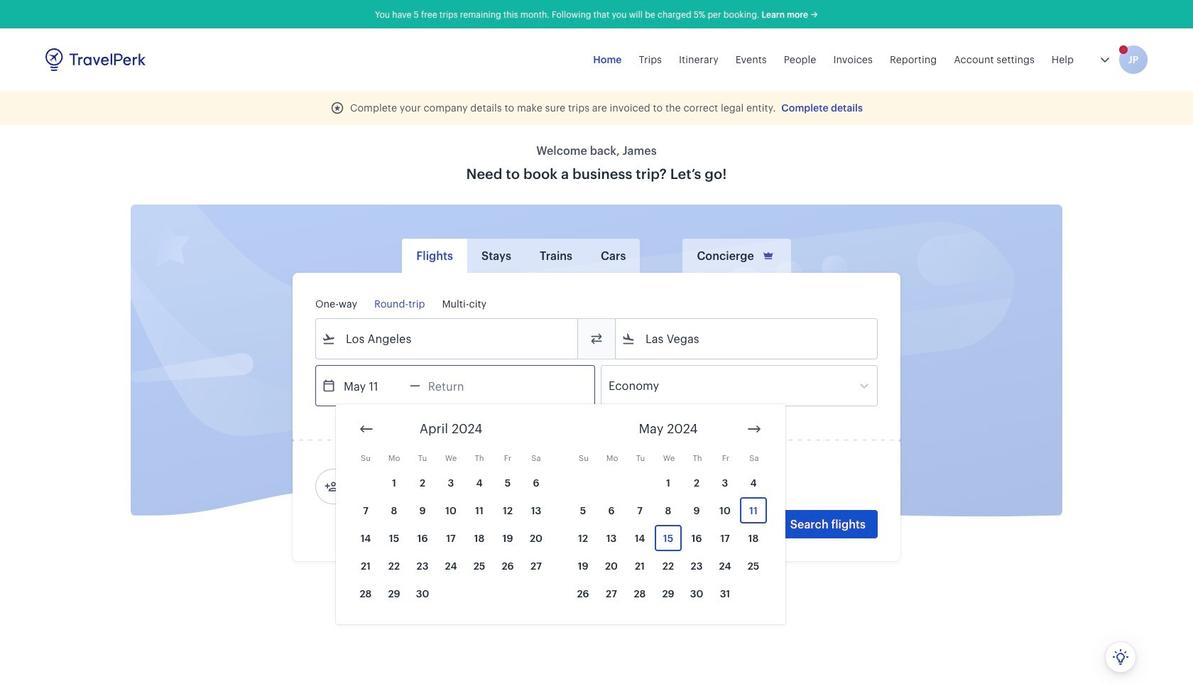 Task type: vqa. For each thing, say whether or not it's contained in the screenshot.
To search box
yes



Task type: locate. For each thing, give the bounding box(es) containing it.
Depart text field
[[336, 366, 410, 406]]

From search field
[[336, 328, 559, 350]]

Return text field
[[421, 366, 494, 406]]

Add first traveler search field
[[339, 475, 487, 498]]

move forward to switch to the next month. image
[[746, 421, 763, 438]]



Task type: describe. For each thing, give the bounding box(es) containing it.
calendar application
[[336, 404, 1194, 635]]

move backward to switch to the previous month. image
[[358, 421, 375, 438]]

To search field
[[636, 328, 859, 350]]



